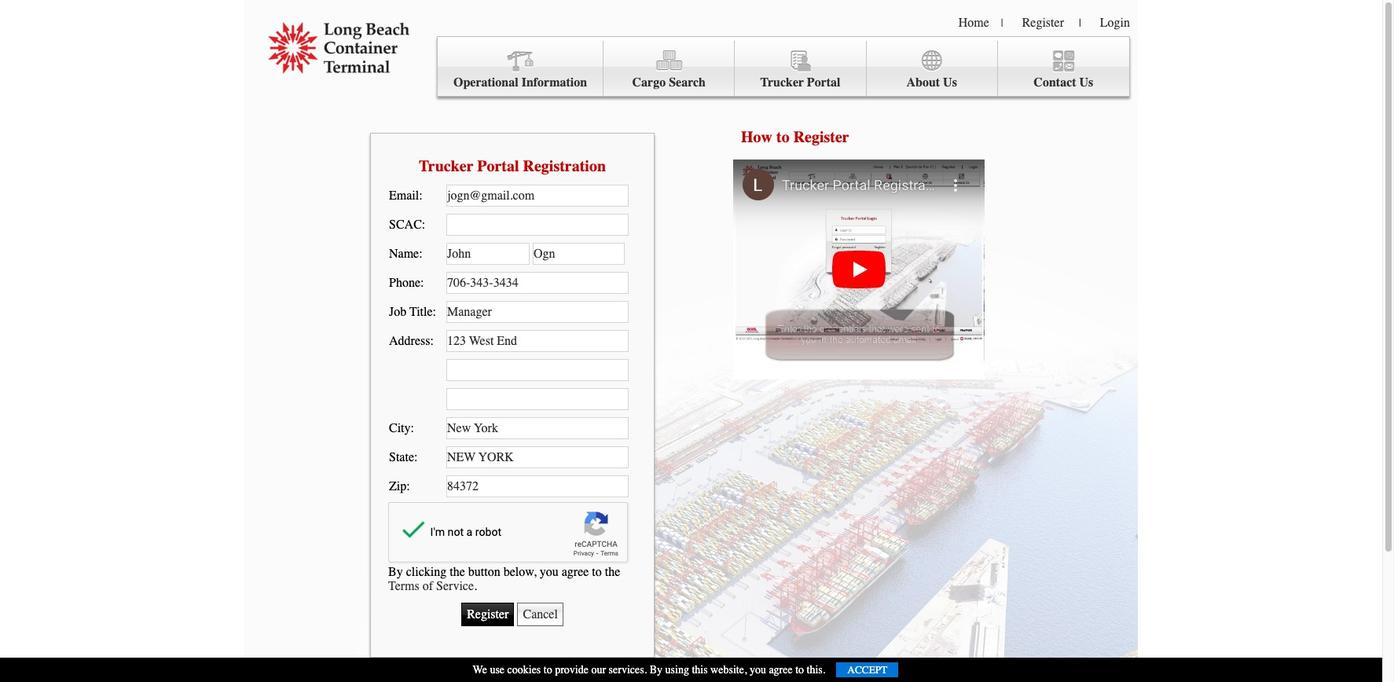 Task type: vqa. For each thing, say whether or not it's contained in the screenshot.
leftmost "menu bar"
no



Task type: locate. For each thing, give the bounding box(es) containing it.
cargo
[[633, 75, 666, 90]]

email :
[[389, 189, 423, 203]]

2 | from the left
[[1079, 17, 1082, 30]]

clicking
[[406, 565, 447, 579]]

terms
[[388, 579, 420, 593]]

us right about
[[944, 75, 958, 90]]

you
[[540, 565, 559, 579], [750, 664, 767, 677]]

job
[[389, 305, 407, 319]]

contact us link
[[998, 41, 1130, 97]]

: up title on the left of page
[[421, 276, 424, 290]]

0 vertical spatial register
[[1023, 16, 1065, 30]]

service
[[436, 579, 474, 593]]

: down scac : on the top left of page
[[419, 247, 423, 261]]

us for about us
[[944, 75, 958, 90]]

portal
[[807, 75, 841, 90], [477, 157, 519, 175]]

0 vertical spatial you
[[540, 565, 559, 579]]

the
[[450, 565, 465, 579], [605, 565, 621, 579]]

1 horizontal spatial the
[[605, 565, 621, 579]]

zip
[[389, 480, 407, 494]]

contact us
[[1034, 75, 1094, 90]]

operational information link
[[438, 41, 604, 97]]

portal inside 'link'
[[807, 75, 841, 90]]

: for city :
[[411, 421, 414, 436]]

0 horizontal spatial portal
[[477, 157, 519, 175]]

menu bar
[[437, 36, 1131, 97]]

1 vertical spatial register
[[794, 128, 850, 146]]

0 vertical spatial portal
[[807, 75, 841, 90]]

city :
[[389, 421, 414, 436]]

us
[[944, 75, 958, 90], [1080, 75, 1094, 90]]

1 horizontal spatial |
[[1079, 17, 1082, 30]]

by clicking the button below, you agree to the terms of service .
[[388, 565, 621, 593]]

:
[[419, 189, 423, 203], [422, 218, 426, 232], [419, 247, 423, 261], [421, 276, 424, 290], [433, 305, 436, 319], [430, 334, 434, 348], [411, 421, 414, 436], [414, 451, 418, 465], [407, 480, 410, 494]]

0 vertical spatial agree
[[562, 565, 589, 579]]

how
[[741, 128, 773, 146]]

None text field
[[447, 359, 629, 381], [447, 388, 629, 410], [447, 359, 629, 381], [447, 388, 629, 410]]

agree left this.
[[769, 664, 793, 677]]

: down "state :"
[[407, 480, 410, 494]]

0 horizontal spatial by
[[388, 565, 403, 579]]

phone :
[[389, 276, 424, 290]]

1 horizontal spatial you
[[750, 664, 767, 677]]

: down email :
[[422, 218, 426, 232]]

0 vertical spatial by
[[388, 565, 403, 579]]

: up "state :"
[[411, 421, 414, 436]]

: for zip :
[[407, 480, 410, 494]]

1 us from the left
[[944, 75, 958, 90]]

address
[[389, 334, 430, 348]]

trucker for trucker portal
[[761, 75, 804, 90]]

: up scac : on the top left of page
[[419, 189, 423, 203]]

1 horizontal spatial agree
[[769, 664, 793, 677]]

register up contact us link
[[1023, 16, 1065, 30]]

.
[[474, 579, 477, 593]]

1 horizontal spatial portal
[[807, 75, 841, 90]]

you right below,
[[540, 565, 559, 579]]

|
[[1002, 17, 1004, 30], [1079, 17, 1082, 30]]

: for name :
[[419, 247, 423, 261]]

1 the from the left
[[450, 565, 465, 579]]

how to register
[[741, 128, 850, 146]]

1 vertical spatial by
[[650, 664, 663, 677]]

1 vertical spatial you
[[750, 664, 767, 677]]

: down city : on the left
[[414, 451, 418, 465]]

0 horizontal spatial |
[[1002, 17, 1004, 30]]

home
[[959, 16, 990, 30]]

trucker inside 'link'
[[761, 75, 804, 90]]

portal up email text field
[[477, 157, 519, 175]]

0 horizontal spatial us
[[944, 75, 958, 90]]

Name text field
[[447, 243, 530, 265]]

about us link
[[867, 41, 998, 97]]

1 vertical spatial agree
[[769, 664, 793, 677]]

title
[[410, 305, 433, 319]]

operational
[[454, 75, 519, 90]]

0 horizontal spatial the
[[450, 565, 465, 579]]

: for address :
[[430, 334, 434, 348]]

to
[[777, 128, 790, 146], [592, 565, 602, 579], [544, 664, 553, 677], [796, 664, 804, 677]]

SCAC text field
[[447, 214, 629, 236]]

| right home link
[[1002, 17, 1004, 30]]

cargo search link
[[604, 41, 735, 97]]

: for scac :
[[422, 218, 426, 232]]

: for state :
[[414, 451, 418, 465]]

you right website,
[[750, 664, 767, 677]]

1 horizontal spatial trucker
[[761, 75, 804, 90]]

we
[[473, 664, 487, 677]]

you inside the by clicking the button below, you agree to the terms of service .
[[540, 565, 559, 579]]

2 us from the left
[[1080, 75, 1094, 90]]

0 horizontal spatial you
[[540, 565, 559, 579]]

Zip text field
[[447, 476, 629, 498]]

to right below,
[[592, 565, 602, 579]]

1 horizontal spatial register
[[1023, 16, 1065, 30]]

1 horizontal spatial us
[[1080, 75, 1094, 90]]

home link
[[959, 16, 990, 30]]

agree
[[562, 565, 589, 579], [769, 664, 793, 677]]

register
[[1023, 16, 1065, 30], [794, 128, 850, 146]]

0 horizontal spatial trucker
[[419, 157, 474, 175]]

trucker up how to register
[[761, 75, 804, 90]]

trucker
[[761, 75, 804, 90], [419, 157, 474, 175]]

register down the trucker portal at the top right
[[794, 128, 850, 146]]

button
[[468, 565, 501, 579]]

by left clicking
[[388, 565, 403, 579]]

use
[[490, 664, 505, 677]]

job title :
[[389, 305, 436, 319]]

by
[[388, 565, 403, 579], [650, 664, 663, 677]]

0 horizontal spatial agree
[[562, 565, 589, 579]]

zip :
[[389, 480, 410, 494]]

1 vertical spatial portal
[[477, 157, 519, 175]]

0 horizontal spatial register
[[794, 128, 850, 146]]

1 vertical spatial trucker
[[419, 157, 474, 175]]

us right "contact"
[[1080, 75, 1094, 90]]

1 horizontal spatial by
[[650, 664, 663, 677]]

accept
[[848, 664, 888, 676]]

Last Name text field
[[533, 243, 625, 265]]

0 vertical spatial trucker
[[761, 75, 804, 90]]

to left this.
[[796, 664, 804, 677]]

trucker up email :
[[419, 157, 474, 175]]

menu bar containing operational information
[[437, 36, 1131, 97]]

: for email :
[[419, 189, 423, 203]]

| left login link
[[1079, 17, 1082, 30]]

None submit
[[462, 603, 515, 626]]

agree up cancel button
[[562, 565, 589, 579]]

portal up how to register
[[807, 75, 841, 90]]

by left using
[[650, 664, 663, 677]]

: down title on the left of page
[[430, 334, 434, 348]]



Task type: describe. For each thing, give the bounding box(es) containing it.
by inside the by clicking the button below, you agree to the terms of service .
[[388, 565, 403, 579]]

to right cookies
[[544, 664, 553, 677]]

contact
[[1034, 75, 1077, 90]]

cancel
[[523, 607, 558, 622]]

trucker portal registration
[[419, 157, 606, 175]]

to inside the by clicking the button below, you agree to the terms of service .
[[592, 565, 602, 579]]

scac
[[389, 218, 422, 232]]

about
[[907, 75, 940, 90]]

trucker portal link
[[735, 41, 867, 97]]

Job Title text field
[[447, 301, 629, 323]]

us for contact us
[[1080, 75, 1094, 90]]

to right how
[[777, 128, 790, 146]]

state
[[389, 451, 414, 465]]

below,
[[504, 565, 537, 579]]

2 the from the left
[[605, 565, 621, 579]]

State text field
[[447, 447, 629, 469]]

login link
[[1101, 16, 1131, 30]]

we use cookies to provide our services. by using this website, you agree to this.
[[473, 664, 826, 677]]

register link
[[1023, 16, 1065, 30]]

this.
[[807, 664, 826, 677]]

our
[[592, 664, 606, 677]]

terms of service link
[[388, 579, 474, 593]]

of
[[423, 579, 433, 593]]

City text field
[[447, 417, 629, 440]]

name :
[[389, 247, 423, 261]]

1 | from the left
[[1002, 17, 1004, 30]]

state :
[[389, 451, 418, 465]]

: for phone :
[[421, 276, 424, 290]]

phone
[[389, 276, 421, 290]]

operational information
[[454, 75, 587, 90]]

registration
[[523, 157, 606, 175]]

search
[[669, 75, 706, 90]]

address :
[[389, 334, 434, 348]]

Address text field
[[447, 330, 629, 352]]

provide
[[555, 664, 589, 677]]

services.
[[609, 664, 647, 677]]

accept button
[[837, 663, 899, 678]]

portal for trucker portal registration
[[477, 157, 519, 175]]

email
[[389, 189, 419, 203]]

scac :
[[389, 218, 426, 232]]

trucker portal
[[761, 75, 841, 90]]

cancel button
[[518, 603, 564, 626]]

using
[[666, 664, 689, 677]]

this
[[692, 664, 708, 677]]

Email text field
[[447, 185, 629, 207]]

cargo search
[[633, 75, 706, 90]]

portal for trucker portal
[[807, 75, 841, 90]]

website,
[[711, 664, 747, 677]]

cookies
[[508, 664, 541, 677]]

city
[[389, 421, 411, 436]]

login
[[1101, 16, 1131, 30]]

Phone text field
[[447, 272, 629, 294]]

information
[[522, 75, 587, 90]]

about us
[[907, 75, 958, 90]]

agree inside the by clicking the button below, you agree to the terms of service .
[[562, 565, 589, 579]]

trucker for trucker portal registration
[[419, 157, 474, 175]]

: right job
[[433, 305, 436, 319]]

name
[[389, 247, 419, 261]]



